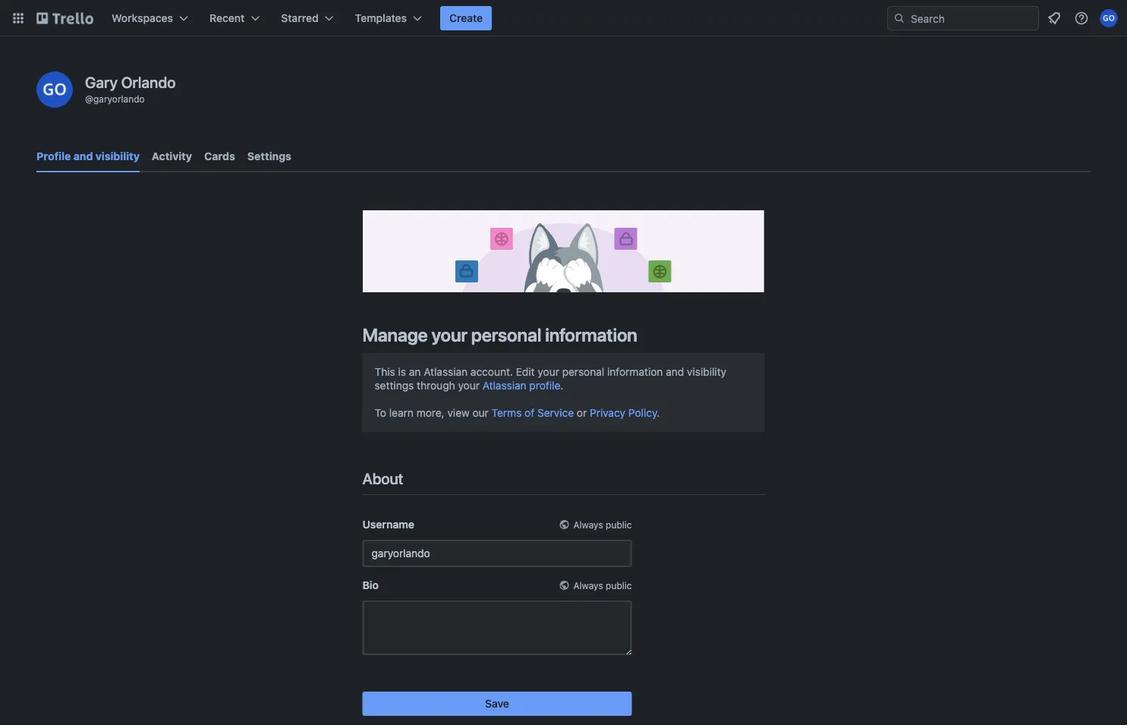 Task type: locate. For each thing, give the bounding box(es) containing it.
1 vertical spatial and
[[666, 366, 684, 378]]

1 horizontal spatial atlassian
[[483, 379, 527, 392]]

your down account.
[[458, 379, 480, 392]]

0 vertical spatial public
[[606, 519, 632, 530]]

information up this is an atlassian account. edit your personal information and visibility settings through your
[[545, 324, 638, 345]]

1 vertical spatial gary orlando (garyorlando) image
[[36, 71, 73, 108]]

1 always public from the top
[[574, 519, 632, 530]]

1 horizontal spatial gary orlando (garyorlando) image
[[1100, 9, 1119, 27]]

create button
[[441, 6, 492, 30]]

starred
[[281, 12, 319, 24]]

atlassian profile
[[483, 379, 561, 392]]

always public for username
[[574, 519, 632, 530]]

personal up account.
[[471, 324, 542, 345]]

personal
[[471, 324, 542, 345], [563, 366, 605, 378]]

manage your personal information
[[363, 324, 638, 345]]

gary orlando @ garyorlando
[[85, 73, 176, 104]]

0 vertical spatial visibility
[[96, 150, 140, 163]]

. inside . to learn more, view our
[[561, 379, 564, 392]]

and
[[73, 150, 93, 163], [666, 366, 684, 378]]

our
[[473, 407, 489, 419]]

view
[[448, 407, 470, 419]]

0 horizontal spatial atlassian
[[424, 366, 468, 378]]

0 vertical spatial atlassian
[[424, 366, 468, 378]]

is
[[398, 366, 406, 378]]

information
[[545, 324, 638, 345], [608, 366, 663, 378]]

your up profile
[[538, 366, 560, 378]]

1 vertical spatial visibility
[[687, 366, 727, 378]]

and inside this is an atlassian account. edit your personal information and visibility settings through your
[[666, 366, 684, 378]]

@
[[85, 93, 93, 104]]

recent
[[210, 12, 245, 24]]

settings
[[375, 379, 414, 392]]

0 vertical spatial and
[[73, 150, 93, 163]]

cards
[[204, 150, 235, 163]]

0 vertical spatial always
[[574, 519, 604, 530]]

terms
[[492, 407, 522, 419]]

0 horizontal spatial gary orlando (garyorlando) image
[[36, 71, 73, 108]]

atlassian
[[424, 366, 468, 378], [483, 379, 527, 392]]

create
[[450, 12, 483, 24]]

profile and visibility link
[[36, 143, 140, 172]]

always public
[[574, 519, 632, 530], [574, 580, 632, 591]]

1 horizontal spatial personal
[[563, 366, 605, 378]]

learn
[[389, 407, 414, 419]]

atlassian profile link
[[483, 379, 561, 392]]

0 horizontal spatial visibility
[[96, 150, 140, 163]]

username
[[363, 518, 415, 531]]

atlassian up through
[[424, 366, 468, 378]]

1 horizontal spatial .
[[657, 407, 660, 419]]

0 vertical spatial .
[[561, 379, 564, 392]]

profile
[[36, 150, 71, 163]]

always
[[574, 519, 604, 530], [574, 580, 604, 591]]

. up service
[[561, 379, 564, 392]]

gary orlando (garyorlando) image
[[1100, 9, 1119, 27], [36, 71, 73, 108]]

1 vertical spatial public
[[606, 580, 632, 591]]

0 vertical spatial always public
[[574, 519, 632, 530]]

1 vertical spatial always public
[[574, 580, 632, 591]]

recent button
[[201, 6, 269, 30]]

2 public from the top
[[606, 580, 632, 591]]

atlassian inside this is an atlassian account. edit your personal information and visibility settings through your
[[424, 366, 468, 378]]

. right privacy
[[657, 407, 660, 419]]

public
[[606, 519, 632, 530], [606, 580, 632, 591]]

save button
[[363, 692, 632, 716]]

public for bio
[[606, 580, 632, 591]]

1 vertical spatial personal
[[563, 366, 605, 378]]

back to home image
[[36, 6, 93, 30]]

1 always from the top
[[574, 519, 604, 530]]

2 always from the top
[[574, 580, 604, 591]]

visibility
[[96, 150, 140, 163], [687, 366, 727, 378]]

1 vertical spatial information
[[608, 366, 663, 378]]

Username text field
[[363, 540, 632, 567]]

settings link
[[247, 143, 292, 170]]

more,
[[417, 407, 445, 419]]

1 horizontal spatial visibility
[[687, 366, 727, 378]]

2 always public from the top
[[574, 580, 632, 591]]

gary orlando (garyorlando) image left @
[[36, 71, 73, 108]]

templates
[[355, 12, 407, 24]]

cards link
[[204, 143, 235, 170]]

0 horizontal spatial .
[[561, 379, 564, 392]]

0 horizontal spatial personal
[[471, 324, 542, 345]]

or
[[577, 407, 587, 419]]

activity
[[152, 150, 192, 163]]

1 public from the top
[[606, 519, 632, 530]]

your up through
[[432, 324, 468, 345]]

atlassian down account.
[[483, 379, 527, 392]]

gary orlando (garyorlando) image right open information menu icon
[[1100, 9, 1119, 27]]

1 vertical spatial always
[[574, 580, 604, 591]]

1 horizontal spatial and
[[666, 366, 684, 378]]

personal up or
[[563, 366, 605, 378]]

starred button
[[272, 6, 343, 30]]

save
[[485, 697, 510, 710]]

Search field
[[906, 7, 1039, 30]]

.
[[561, 379, 564, 392], [657, 407, 660, 419]]

0 vertical spatial information
[[545, 324, 638, 345]]

your
[[432, 324, 468, 345], [538, 366, 560, 378], [458, 379, 480, 392]]

information up policy
[[608, 366, 663, 378]]

2 vertical spatial your
[[458, 379, 480, 392]]

0 notifications image
[[1046, 9, 1064, 27]]

service
[[538, 407, 574, 419]]

0 horizontal spatial and
[[73, 150, 93, 163]]

always for username
[[574, 519, 604, 530]]



Task type: describe. For each thing, give the bounding box(es) containing it.
public for username
[[606, 519, 632, 530]]

open information menu image
[[1075, 11, 1090, 26]]

primary element
[[0, 0, 1128, 36]]

information inside this is an atlassian account. edit your personal information and visibility settings through your
[[608, 366, 663, 378]]

profile and visibility
[[36, 150, 140, 163]]

search image
[[894, 12, 906, 24]]

orlando
[[121, 73, 176, 91]]

visibility inside this is an atlassian account. edit your personal information and visibility settings through your
[[687, 366, 727, 378]]

privacy policy link
[[590, 407, 657, 419]]

. to learn more, view our
[[375, 379, 564, 419]]

edit
[[516, 366, 535, 378]]

account.
[[471, 366, 513, 378]]

terms of service or privacy policy .
[[492, 407, 660, 419]]

settings
[[247, 150, 292, 163]]

always public for bio
[[574, 580, 632, 591]]

profile
[[530, 379, 561, 392]]

personal inside this is an atlassian account. edit your personal information and visibility settings through your
[[563, 366, 605, 378]]

garyorlando
[[93, 93, 145, 104]]

workspaces
[[112, 12, 173, 24]]

always for bio
[[574, 580, 604, 591]]

bio
[[363, 579, 379, 591]]

this is an atlassian account. edit your personal information and visibility settings through your
[[375, 366, 727, 392]]

an
[[409, 366, 421, 378]]

0 vertical spatial your
[[432, 324, 468, 345]]

Bio text field
[[363, 601, 632, 655]]

of
[[525, 407, 535, 419]]

activity link
[[152, 143, 192, 170]]

workspaces button
[[103, 6, 197, 30]]

policy
[[629, 407, 657, 419]]

1 vertical spatial atlassian
[[483, 379, 527, 392]]

this
[[375, 366, 396, 378]]

to
[[375, 407, 387, 419]]

privacy
[[590, 407, 626, 419]]

manage
[[363, 324, 428, 345]]

1 vertical spatial .
[[657, 407, 660, 419]]

visibility inside profile and visibility link
[[96, 150, 140, 163]]

0 vertical spatial personal
[[471, 324, 542, 345]]

about
[[363, 469, 404, 487]]

through
[[417, 379, 455, 392]]

terms of service link
[[492, 407, 574, 419]]

templates button
[[346, 6, 431, 30]]

1 vertical spatial your
[[538, 366, 560, 378]]

0 vertical spatial gary orlando (garyorlando) image
[[1100, 9, 1119, 27]]

gary
[[85, 73, 118, 91]]



Task type: vqa. For each thing, say whether or not it's contained in the screenshot.
BE
no



